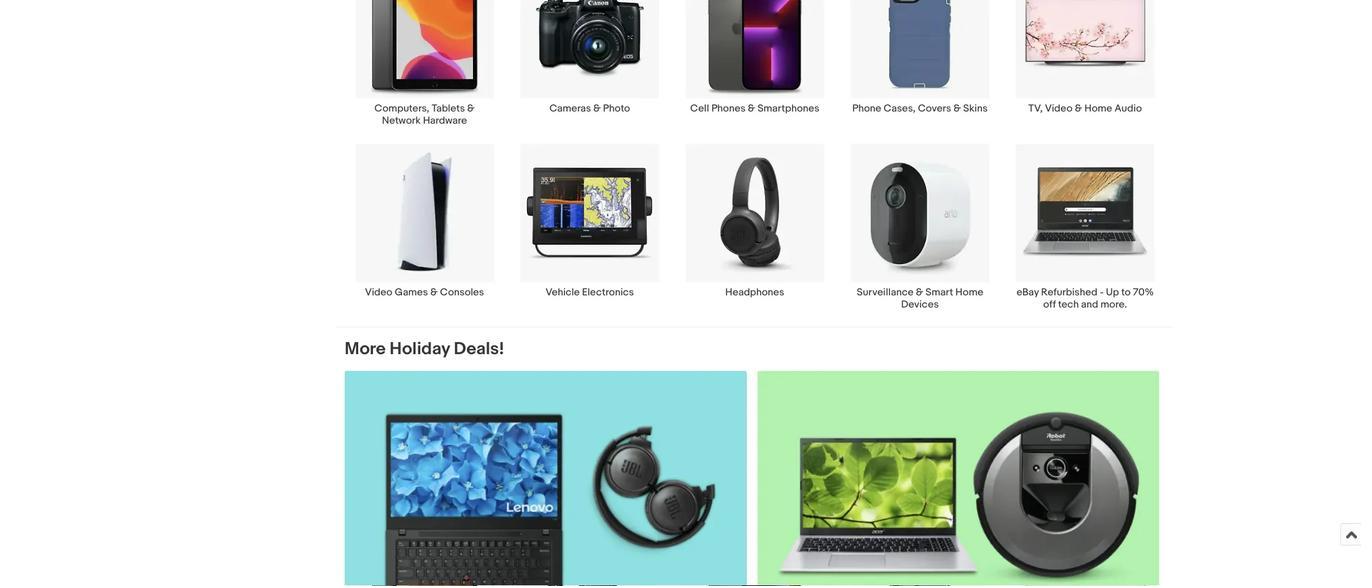 Task type: vqa. For each thing, say whether or not it's contained in the screenshot.
saved
no



Task type: describe. For each thing, give the bounding box(es) containing it.
holiday
[[390, 339, 450, 360]]

video inside video games & consoles link
[[365, 286, 393, 298]]

and
[[1081, 298, 1099, 311]]

video inside tv, video & home audio link
[[1045, 102, 1073, 114]]

smartphones
[[758, 102, 820, 114]]

cameras
[[549, 102, 591, 114]]

phone cases, covers & skins link
[[838, 0, 1003, 114]]

computers, tablets & network hardware
[[375, 102, 475, 127]]

hardware
[[423, 114, 467, 127]]

phones
[[712, 102, 746, 114]]

covers
[[918, 102, 951, 114]]

vehicle electronics link
[[507, 143, 672, 298]]

cell
[[690, 102, 709, 114]]

video games & consoles
[[365, 286, 484, 298]]

to
[[1122, 286, 1131, 298]]

cases,
[[884, 102, 916, 114]]

cell phones & smartphones link
[[672, 0, 838, 114]]

games
[[395, 286, 428, 298]]

more holiday deals!
[[345, 339, 504, 360]]

video games & consoles link
[[342, 143, 507, 298]]

ebay refurbished - up to 70% off tech and more.
[[1017, 286, 1154, 311]]

& inside surveillance & smart home devices
[[916, 286, 924, 298]]

computers, tablets & network hardware link
[[342, 0, 507, 127]]

surveillance & smart home devices link
[[838, 143, 1003, 311]]

home for &
[[1085, 102, 1113, 114]]

& left skins in the top right of the page
[[954, 102, 961, 114]]

phone cases, covers & skins
[[853, 102, 988, 114]]

devices
[[901, 298, 939, 311]]

-
[[1100, 286, 1104, 298]]

computers,
[[375, 102, 429, 114]]

electronics
[[582, 286, 634, 298]]

headphones link
[[672, 143, 838, 298]]

tv, video & home audio link
[[1003, 0, 1168, 114]]

more
[[345, 339, 386, 360]]

list containing computers, tablets & network hardware
[[337, 0, 1173, 327]]

vehicle
[[546, 286, 580, 298]]

headphones
[[725, 286, 785, 298]]

up
[[1106, 286, 1119, 298]]

ebay
[[1017, 286, 1039, 298]]

refurbished
[[1041, 286, 1098, 298]]



Task type: locate. For each thing, give the bounding box(es) containing it.
photo
[[603, 102, 630, 114]]

list
[[337, 0, 1173, 327]]

video
[[1045, 102, 1073, 114], [365, 286, 393, 298]]

& right phones
[[748, 102, 755, 114]]

tv,
[[1029, 102, 1043, 114]]

cell phones & smartphones
[[690, 102, 820, 114]]

tv, video & home audio
[[1029, 102, 1142, 114]]

0 horizontal spatial video
[[365, 286, 393, 298]]

0 vertical spatial home
[[1085, 102, 1113, 114]]

1 horizontal spatial video
[[1045, 102, 1073, 114]]

video left games
[[365, 286, 393, 298]]

& inside computers, tablets & network hardware
[[467, 102, 475, 114]]

cameras & photo link
[[507, 0, 672, 114]]

more.
[[1101, 298, 1127, 311]]

cameras & photo
[[549, 102, 630, 114]]

1 vertical spatial video
[[365, 286, 393, 298]]

& right tablets
[[467, 102, 475, 114]]

deals!
[[454, 339, 504, 360]]

tech
[[1058, 298, 1079, 311]]

tablets
[[432, 102, 465, 114]]

phone
[[853, 102, 882, 114]]

home left audio
[[1085, 102, 1113, 114]]

1 horizontal spatial home
[[1085, 102, 1113, 114]]

home right smart
[[956, 286, 984, 298]]

vehicle electronics
[[546, 286, 634, 298]]

surveillance
[[857, 286, 914, 298]]

0 vertical spatial video
[[1045, 102, 1073, 114]]

&
[[467, 102, 475, 114], [594, 102, 601, 114], [748, 102, 755, 114], [954, 102, 961, 114], [1075, 102, 1082, 114], [430, 286, 438, 298], [916, 286, 924, 298]]

home
[[1085, 102, 1113, 114], [956, 286, 984, 298]]

home inside surveillance & smart home devices
[[956, 286, 984, 298]]

None text field
[[345, 371, 747, 586], [758, 371, 1160, 586], [345, 371, 747, 586], [758, 371, 1160, 586]]

off
[[1044, 298, 1056, 311]]

ebay refurbished - up to 70% off tech and more. link
[[1003, 143, 1168, 311]]

network
[[382, 114, 421, 127]]

smart
[[926, 286, 953, 298]]

& right games
[[430, 286, 438, 298]]

audio
[[1115, 102, 1142, 114]]

surveillance & smart home devices
[[857, 286, 984, 311]]

skins
[[963, 102, 988, 114]]

home for smart
[[956, 286, 984, 298]]

consoles
[[440, 286, 484, 298]]

1 vertical spatial home
[[956, 286, 984, 298]]

& right tv,
[[1075, 102, 1082, 114]]

0 horizontal spatial home
[[956, 286, 984, 298]]

video right tv,
[[1045, 102, 1073, 114]]

& left photo
[[594, 102, 601, 114]]

70%
[[1133, 286, 1154, 298]]

& left smart
[[916, 286, 924, 298]]



